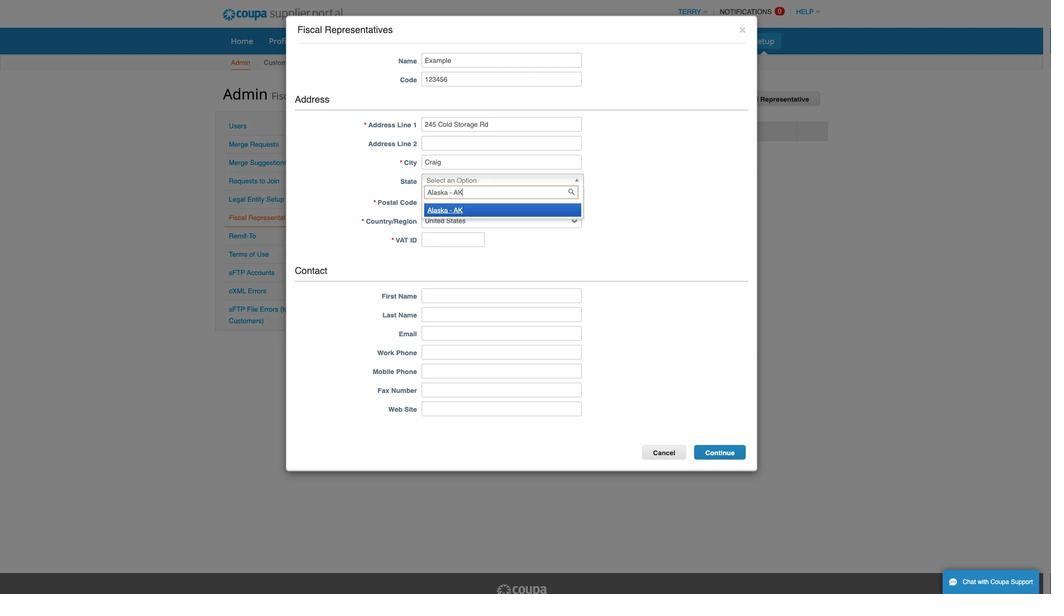 Task type: vqa. For each thing, say whether or not it's contained in the screenshot.
Company Profile
no



Task type: describe. For each thing, give the bounding box(es) containing it.
0 vertical spatial fiscal representatives
[[298, 24, 393, 35]]

invoices
[[470, 35, 500, 46]]

home
[[231, 35, 253, 46]]

merge suggestions link
[[229, 159, 288, 167]]

customer
[[264, 59, 294, 67]]

Address Line 2 text field
[[422, 136, 582, 151]]

use
[[257, 250, 269, 258]]

* country/region
[[362, 218, 417, 225]]

name for last name
[[399, 311, 417, 319]]

fiscal representatives link
[[229, 214, 298, 222]]

with
[[978, 579, 990, 586]]

* vat id
[[392, 236, 417, 244]]

home link
[[224, 33, 260, 49]]

sftp file errors (to customers)
[[229, 306, 288, 325]]

catalogs link
[[508, 33, 553, 49]]

tax
[[527, 127, 538, 135]]

0 vertical spatial requests
[[250, 140, 279, 148]]

1 vertical spatial country/region
[[366, 218, 417, 225]]

add-ons link
[[701, 33, 745, 49]]

legal entity setup
[[229, 195, 284, 203]]

to
[[249, 232, 256, 240]]

chat with coupa support
[[963, 579, 1034, 586]]

sftp accounts link
[[229, 269, 275, 277]]

alaska - ak
[[428, 206, 463, 214]]

of
[[249, 250, 255, 258]]

customer setup
[[264, 59, 313, 67]]

asn
[[439, 35, 454, 46]]

cxml
[[229, 287, 246, 295]]

fax number
[[378, 387, 417, 395]]

profile
[[269, 35, 293, 46]]

1 vertical spatial requests
[[229, 177, 258, 185]]

sourcing link
[[653, 33, 699, 49]]

orders
[[309, 35, 334, 46]]

add-
[[708, 35, 725, 46]]

sourcing
[[660, 35, 692, 46]]

sftp file errors (to customers) link
[[229, 306, 288, 325]]

remit-
[[229, 232, 249, 240]]

fiscal down legal
[[229, 214, 247, 222]]

First Name text field
[[422, 288, 582, 303]]

fiscal up orders on the left top
[[298, 24, 322, 35]]

web site
[[389, 406, 417, 413]]

tax id
[[527, 127, 547, 135]]

Code text field
[[422, 72, 582, 86]]

add fiscal representative link
[[713, 91, 821, 106]]

orders link
[[302, 33, 341, 49]]

work
[[378, 349, 395, 357]]

representative
[[761, 95, 810, 103]]

admin for admin
[[231, 59, 250, 67]]

asn link
[[432, 33, 461, 49]]

Work Phone text field
[[422, 345, 582, 360]]

admin fiscal representatives
[[223, 84, 370, 103]]

support
[[1012, 579, 1034, 586]]

0 vertical spatial errors
[[248, 287, 267, 295]]

city
[[404, 159, 417, 167]]

cxml errors
[[229, 287, 267, 295]]

×
[[740, 23, 746, 35]]

invoices link
[[463, 33, 506, 49]]

last name
[[383, 311, 417, 319]]

legal entity setup link
[[229, 195, 284, 203]]

2 code from the top
[[400, 199, 417, 207]]

1 vertical spatial address
[[368, 121, 396, 129]]

mobile
[[373, 368, 395, 376]]

business performance
[[562, 35, 644, 46]]

remit-to
[[229, 232, 256, 240]]

terms
[[229, 250, 248, 258]]

fax
[[378, 387, 390, 395]]

Name text field
[[422, 53, 582, 67]]

2 vertical spatial representatives
[[249, 214, 298, 222]]

option
[[457, 177, 477, 185]]

legal
[[229, 195, 246, 203]]

web
[[389, 406, 403, 413]]

first name
[[382, 292, 417, 300]]

requests to join
[[229, 177, 280, 185]]

sftp accounts
[[229, 269, 275, 277]]

users link
[[229, 122, 247, 130]]

add
[[724, 95, 738, 103]]

coupa
[[991, 579, 1010, 586]]

* for * country/region
[[362, 218, 365, 225]]

sheets
[[399, 35, 423, 46]]

accounts
[[247, 269, 275, 277]]

merge requests link
[[229, 140, 279, 148]]

vat
[[396, 236, 409, 244]]

Last Name text field
[[422, 307, 582, 322]]

0 vertical spatial representatives
[[325, 24, 393, 35]]

customer setup link
[[263, 56, 314, 70]]

merge suggestions
[[229, 159, 288, 167]]

join
[[267, 177, 280, 185]]



Task type: locate. For each thing, give the bounding box(es) containing it.
add-ons
[[708, 35, 738, 46]]

2 merge from the top
[[229, 159, 248, 167]]

× button
[[740, 23, 746, 35]]

remit-to link
[[229, 232, 256, 240]]

setup right ×
[[754, 35, 775, 46]]

terms of use
[[229, 250, 269, 258]]

country/region
[[400, 127, 451, 135], [366, 218, 417, 225]]

sftp for sftp file errors (to customers)
[[229, 306, 245, 313]]

address down "customer setup" link
[[295, 94, 330, 105]]

chat
[[963, 579, 977, 586]]

1 sftp from the top
[[229, 269, 245, 277]]

* for * city
[[400, 159, 403, 167]]

cancel
[[654, 449, 676, 457]]

1 line from the top
[[398, 121, 412, 129]]

phone
[[396, 349, 417, 357], [396, 368, 417, 376]]

terms of use link
[[229, 250, 269, 258]]

alaska
[[428, 206, 448, 214]]

None text field
[[422, 117, 582, 132], [425, 186, 579, 199], [422, 195, 582, 209], [422, 117, 582, 132], [425, 186, 579, 199], [422, 195, 582, 209]]

address line 2
[[368, 140, 417, 148]]

address up address line 2
[[368, 121, 396, 129]]

cxml errors link
[[229, 287, 267, 295]]

profile link
[[262, 33, 300, 49]]

0 vertical spatial line
[[398, 121, 412, 129]]

1 vertical spatial sftp
[[229, 306, 245, 313]]

0 vertical spatial code
[[400, 76, 417, 83]]

* for * address line 1
[[364, 121, 367, 129]]

service/time sheets
[[350, 35, 423, 46]]

*
[[364, 121, 367, 129], [400, 159, 403, 167], [374, 199, 376, 207], [362, 218, 365, 225], [392, 236, 394, 244]]

* address line 1
[[364, 121, 417, 129]]

0 vertical spatial id
[[540, 127, 547, 135]]

service/time sheets link
[[343, 33, 430, 49]]

1 name from the top
[[399, 57, 417, 65]]

2 vertical spatial address
[[368, 140, 396, 148]]

0 vertical spatial address
[[295, 94, 330, 105]]

0 vertical spatial admin
[[231, 59, 250, 67]]

catalogs
[[515, 35, 547, 46]]

1 phone from the top
[[396, 349, 417, 357]]

phone for mobile phone
[[396, 368, 417, 376]]

1 vertical spatial line
[[398, 140, 412, 148]]

1 vertical spatial code
[[400, 199, 417, 207]]

merge for merge suggestions
[[229, 159, 248, 167]]

code right postal
[[400, 199, 417, 207]]

email
[[399, 330, 417, 338]]

1 vertical spatial setup
[[295, 59, 313, 67]]

1 vertical spatial phone
[[396, 368, 417, 376]]

1 vertical spatial fiscal representatives
[[229, 214, 298, 222]]

admin link
[[231, 56, 251, 70]]

sftp
[[229, 269, 245, 277], [229, 306, 245, 313]]

add fiscal representative
[[724, 95, 810, 103]]

1 horizontal spatial id
[[540, 127, 547, 135]]

phone down email
[[396, 349, 417, 357]]

id right tax
[[540, 127, 547, 135]]

country/region up 2
[[400, 127, 451, 135]]

2 line from the top
[[398, 140, 412, 148]]

1 horizontal spatial coupa supplier portal image
[[496, 584, 548, 594]]

suggestions
[[250, 159, 288, 167]]

fiscal down "customer setup" link
[[272, 89, 296, 102]]

business
[[562, 35, 595, 46]]

fiscal representatives down legal entity setup link
[[229, 214, 298, 222]]

code down sheets
[[400, 76, 417, 83]]

name down sheets
[[399, 57, 417, 65]]

None text field
[[422, 155, 582, 170], [422, 232, 485, 247], [422, 155, 582, 170], [422, 232, 485, 247]]

representatives inside admin fiscal representatives
[[298, 89, 370, 102]]

0 vertical spatial setup
[[754, 35, 775, 46]]

requests up suggestions
[[250, 140, 279, 148]]

Fax Number text field
[[422, 383, 582, 397]]

file
[[247, 306, 258, 313]]

site
[[405, 406, 417, 413]]

0 vertical spatial coupa supplier portal image
[[215, 2, 350, 28]]

users
[[229, 122, 247, 130]]

errors down accounts
[[248, 287, 267, 295]]

continue button
[[695, 445, 746, 460]]

2 phone from the top
[[396, 368, 417, 376]]

state
[[401, 178, 417, 186]]

2 vertical spatial name
[[399, 311, 417, 319]]

business performance link
[[555, 33, 651, 49]]

fiscal representatives up orders on the left top
[[298, 24, 393, 35]]

* for * vat id
[[392, 236, 394, 244]]

sftp up cxml
[[229, 269, 245, 277]]

performance
[[597, 35, 644, 46]]

merge for merge requests
[[229, 140, 248, 148]]

* for * postal code
[[374, 199, 376, 207]]

0 vertical spatial sftp
[[229, 269, 245, 277]]

coupa supplier portal image
[[215, 2, 350, 28], [496, 584, 548, 594]]

setup down join on the top left of page
[[266, 195, 284, 203]]

postal
[[378, 199, 398, 207]]

merge down users "link"
[[229, 140, 248, 148]]

line left the 1
[[398, 121, 412, 129]]

1 vertical spatial representatives
[[298, 89, 370, 102]]

service/time
[[350, 35, 397, 46]]

last
[[383, 311, 397, 319]]

* postal code
[[374, 199, 417, 207]]

3 name from the top
[[399, 311, 417, 319]]

select an option link
[[422, 174, 584, 187]]

address
[[295, 94, 330, 105], [368, 121, 396, 129], [368, 140, 396, 148]]

2 name from the top
[[399, 292, 417, 300]]

0 vertical spatial name
[[399, 57, 417, 65]]

0 vertical spatial country/region
[[400, 127, 451, 135]]

2 horizontal spatial setup
[[754, 35, 775, 46]]

setup
[[754, 35, 775, 46], [295, 59, 313, 67], [266, 195, 284, 203]]

setup link
[[747, 33, 782, 49]]

admin down home link
[[231, 59, 250, 67]]

cancel button
[[643, 445, 687, 460]]

admin
[[231, 59, 250, 67], [223, 84, 268, 103]]

2
[[413, 140, 417, 148]]

admin down admin link
[[223, 84, 268, 103]]

phone up 'number'
[[396, 368, 417, 376]]

1 vertical spatial merge
[[229, 159, 248, 167]]

to
[[260, 177, 265, 185]]

name for first name
[[399, 292, 417, 300]]

0 horizontal spatial id
[[410, 236, 417, 244]]

admin for admin fiscal representatives
[[223, 84, 268, 103]]

0 vertical spatial phone
[[396, 349, 417, 357]]

select
[[427, 177, 446, 185]]

mobile phone
[[373, 368, 417, 376]]

contact
[[295, 265, 328, 276]]

0 horizontal spatial coupa supplier portal image
[[215, 2, 350, 28]]

merge down merge requests
[[229, 159, 248, 167]]

0 horizontal spatial setup
[[266, 195, 284, 203]]

fiscal
[[298, 24, 322, 35], [272, 89, 296, 102], [740, 95, 759, 103], [229, 214, 247, 222]]

sftp inside sftp file errors (to customers)
[[229, 306, 245, 313]]

1 merge from the top
[[229, 140, 248, 148]]

name right first on the left
[[399, 292, 417, 300]]

chat with coupa support button
[[943, 570, 1040, 594]]

requests to join link
[[229, 177, 280, 185]]

country/region down postal
[[366, 218, 417, 225]]

Email text field
[[422, 326, 582, 341]]

select an option
[[427, 177, 477, 185]]

merge requests
[[229, 140, 279, 148]]

setup right the customer
[[295, 59, 313, 67]]

first
[[382, 292, 397, 300]]

0 vertical spatial merge
[[229, 140, 248, 148]]

requests left 'to'
[[229, 177, 258, 185]]

address for address line 2
[[368, 140, 396, 148]]

name right last on the bottom left
[[399, 311, 417, 319]]

address for address
[[295, 94, 330, 105]]

1 vertical spatial coupa supplier portal image
[[496, 584, 548, 594]]

1 horizontal spatial setup
[[295, 59, 313, 67]]

fiscal right add
[[740, 95, 759, 103]]

sftp for sftp accounts
[[229, 269, 245, 277]]

requests
[[250, 140, 279, 148], [229, 177, 258, 185]]

errors left (to
[[260, 306, 278, 313]]

ons
[[725, 35, 738, 46]]

2 vertical spatial setup
[[266, 195, 284, 203]]

ak
[[454, 206, 463, 214]]

errors inside sftp file errors (to customers)
[[260, 306, 278, 313]]

(to
[[280, 306, 288, 313]]

fiscal inside admin fiscal representatives
[[272, 89, 296, 102]]

entity
[[248, 195, 265, 203]]

1 code from the top
[[400, 76, 417, 83]]

customers)
[[229, 317, 264, 325]]

errors
[[248, 287, 267, 295], [260, 306, 278, 313]]

1 vertical spatial admin
[[223, 84, 268, 103]]

2 sftp from the top
[[229, 306, 245, 313]]

phone for work phone
[[396, 349, 417, 357]]

Web Site text field
[[422, 402, 582, 416]]

1 vertical spatial name
[[399, 292, 417, 300]]

line left 2
[[398, 140, 412, 148]]

an
[[447, 177, 455, 185]]

id right vat
[[410, 236, 417, 244]]

representatives
[[325, 24, 393, 35], [298, 89, 370, 102], [249, 214, 298, 222]]

continue
[[706, 449, 735, 457]]

id
[[540, 127, 547, 135], [410, 236, 417, 244]]

Mobile Phone text field
[[422, 364, 582, 379]]

1 vertical spatial errors
[[260, 306, 278, 313]]

sftp up "customers)"
[[229, 306, 245, 313]]

1 vertical spatial id
[[410, 236, 417, 244]]

address down * address line 1
[[368, 140, 396, 148]]



